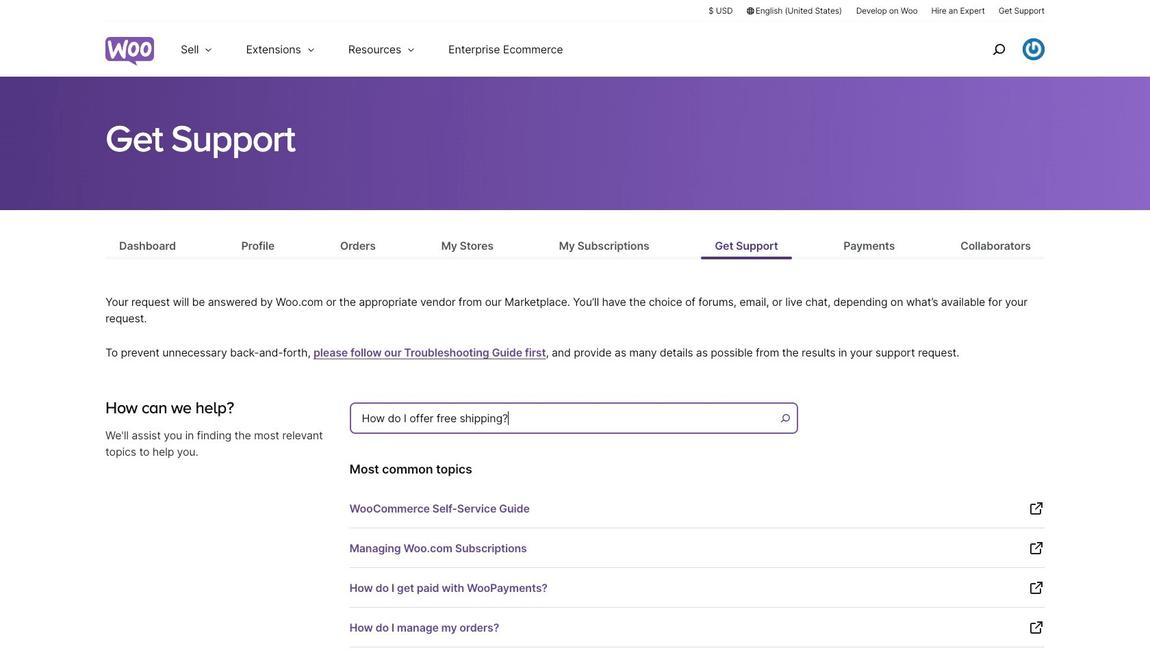 Task type: describe. For each thing, give the bounding box(es) containing it.
service navigation menu element
[[964, 27, 1045, 72]]



Task type: vqa. For each thing, say whether or not it's contained in the screenshot.
Open account menu image
yes



Task type: locate. For each thing, give the bounding box(es) containing it.
search image
[[988, 38, 1010, 60]]

Describe your issue text field
[[350, 403, 798, 434]]

None search field
[[350, 399, 802, 442]]

open account menu image
[[1023, 38, 1045, 60]]



